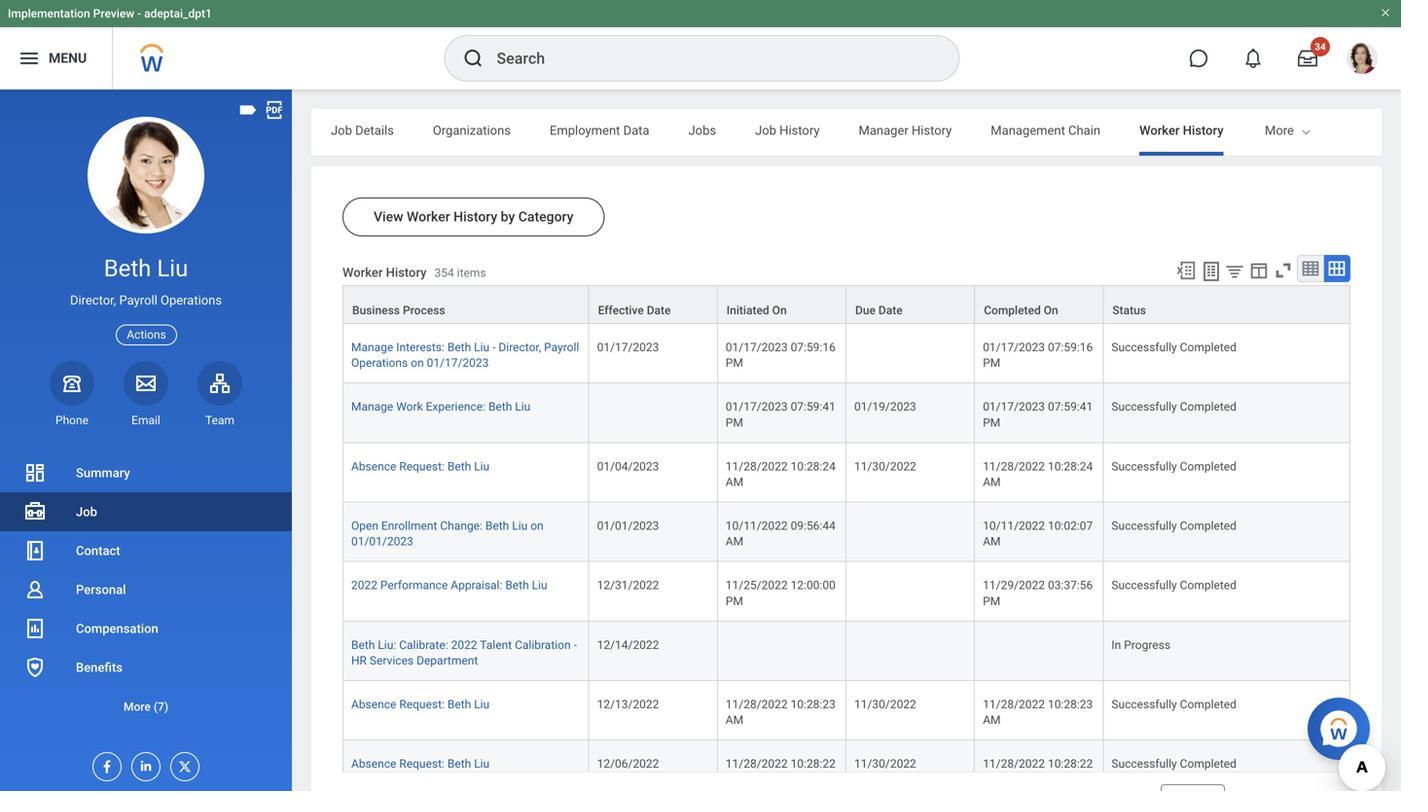 Task type: locate. For each thing, give the bounding box(es) containing it.
more down 34 button on the right
[[1265, 123, 1294, 138]]

worker
[[1140, 123, 1180, 138], [407, 209, 450, 225], [343, 265, 383, 280]]

1 horizontal spatial 11/28/2022 10:28:22 am
[[983, 757, 1096, 787]]

8 row from the top
[[343, 681, 1351, 741]]

1 10:28:24 from the left
[[791, 460, 836, 473]]

history
[[780, 123, 820, 138], [912, 123, 952, 138], [1183, 123, 1224, 138], [454, 209, 497, 225], [386, 265, 427, 280]]

completed for 11/28/2022 10:28:24 am
[[1180, 460, 1237, 473]]

row containing beth liu: calibrate: 2022 talent calibration - hr services department
[[343, 622, 1351, 681]]

10:02:07
[[1048, 519, 1093, 533]]

more (7) button
[[0, 687, 292, 726]]

due date
[[855, 304, 903, 317]]

0 horizontal spatial worker
[[343, 265, 383, 280]]

0 vertical spatial on
[[411, 356, 424, 370]]

successfully
[[1112, 341, 1177, 354], [1112, 400, 1177, 414], [1112, 460, 1177, 473], [1112, 519, 1177, 533], [1112, 579, 1177, 592], [1112, 698, 1177, 711], [1112, 757, 1177, 771]]

date right 'due'
[[879, 304, 903, 317]]

1 vertical spatial absence
[[351, 698, 396, 711]]

1 vertical spatial manage
[[351, 400, 393, 414]]

team beth liu element
[[198, 412, 242, 428]]

successfully for 11/28/2022 10:28:22 am
[[1112, 757, 1177, 771]]

1 horizontal spatial 2022
[[451, 638, 477, 652]]

1 horizontal spatial director,
[[499, 341, 541, 354]]

history left the 354
[[386, 265, 427, 280]]

close environment banner image
[[1380, 7, 1392, 18]]

0 horizontal spatial payroll
[[119, 293, 157, 308]]

- right calibration
[[574, 638, 577, 652]]

liu
[[157, 255, 188, 282], [474, 341, 490, 354], [515, 400, 531, 414], [474, 460, 490, 473], [512, 519, 528, 533], [532, 579, 548, 592], [474, 698, 490, 711], [474, 757, 490, 771]]

0 horizontal spatial 01/01/2023
[[351, 535, 413, 549]]

0 vertical spatial 2022
[[351, 579, 378, 592]]

successfully completed for 11/28/2022 10:28:24 am
[[1112, 460, 1237, 473]]

job
[[331, 123, 352, 138], [755, 123, 777, 138], [76, 505, 97, 519]]

10/11/2022 left 09:56:44
[[726, 519, 788, 533]]

1 vertical spatial director,
[[499, 341, 541, 354]]

actions button
[[116, 325, 177, 345]]

job right the jobs
[[755, 123, 777, 138]]

phone
[[55, 413, 89, 427]]

0 horizontal spatial 10:28:22
[[791, 757, 836, 771]]

director,
[[70, 293, 116, 308], [499, 341, 541, 354]]

3 row from the top
[[343, 384, 1351, 443]]

1 10:28:22 from the left
[[791, 757, 836, 771]]

1 horizontal spatial 01/17/2023 07:59:16 pm
[[983, 341, 1096, 370]]

1 vertical spatial -
[[493, 341, 496, 354]]

1 horizontal spatial 10/11/2022
[[983, 519, 1045, 533]]

management chain
[[991, 123, 1101, 138]]

history left timeline
[[1183, 123, 1224, 138]]

11/28/2022 10:28:24 am
[[726, 460, 839, 489], [983, 460, 1096, 489]]

contact
[[76, 544, 120, 558]]

1 horizontal spatial 11/28/2022 10:28:24 am
[[983, 460, 1096, 489]]

search image
[[462, 47, 485, 70]]

01/01/2023 down "open"
[[351, 535, 413, 549]]

07:59:16 down completed on popup button
[[1048, 341, 1093, 354]]

completed for 11/28/2022 10:28:22 am
[[1180, 757, 1237, 771]]

10:28:24 up 09:56:44
[[791, 460, 836, 473]]

2 11/28/2022 10:28:22 am from the left
[[983, 757, 1096, 787]]

2 vertical spatial request:
[[399, 757, 445, 771]]

department
[[417, 654, 478, 668]]

absence request: beth liu link for 01/04/2023
[[351, 456, 490, 473]]

1 vertical spatial 01/01/2023
[[351, 535, 413, 549]]

5 successfully completed from the top
[[1112, 579, 1237, 592]]

2 07:59:16 from the left
[[1048, 341, 1093, 354]]

10/11/2022 inside '10/11/2022 10:02:07 am'
[[983, 519, 1045, 533]]

successfully completed for 11/28/2022 10:28:23 am
[[1112, 698, 1237, 711]]

10/11/2022 for 10/11/2022 09:56:44 am
[[726, 519, 788, 533]]

1 successfully completed from the top
[[1112, 341, 1237, 354]]

business process button
[[344, 286, 588, 323]]

1 horizontal spatial more
[[1265, 123, 1294, 138]]

justify image
[[18, 47, 41, 70]]

2 horizontal spatial job
[[755, 123, 777, 138]]

1 manage from the top
[[351, 341, 393, 354]]

2 date from the left
[[879, 304, 903, 317]]

2 vertical spatial absence request: beth liu
[[351, 757, 490, 771]]

am inside the 10/11/2022 09:56:44 am
[[726, 535, 744, 549]]

more
[[1265, 123, 1294, 138], [124, 700, 151, 714]]

1 vertical spatial worker
[[407, 209, 450, 225]]

1 vertical spatial payroll
[[544, 341, 579, 354]]

effective date button
[[589, 286, 717, 323]]

6 row from the top
[[343, 562, 1351, 622]]

team link
[[198, 361, 242, 428]]

2 vertical spatial absence
[[351, 757, 396, 771]]

0 horizontal spatial 01/17/2023 07:59:41 pm
[[726, 400, 839, 429]]

0 vertical spatial manage
[[351, 341, 393, 354]]

effective
[[598, 304, 644, 317]]

completed for 01/17/2023 07:59:16 pm
[[1180, 341, 1237, 354]]

11/30/2022 for 11/28/2022 10:28:23 am
[[854, 698, 917, 711]]

job for job details
[[331, 123, 352, 138]]

6 successfully from the top
[[1112, 698, 1177, 711]]

payroll inside navigation pane region
[[119, 293, 157, 308]]

10/11/2022
[[726, 519, 788, 533], [983, 519, 1045, 533]]

2 11/30/2022 from the top
[[854, 698, 917, 711]]

worker inside view worker history by category button
[[407, 209, 450, 225]]

on inside popup button
[[772, 304, 787, 317]]

on inside popup button
[[1044, 304, 1059, 317]]

successfully for 01/17/2023 07:59:16 pm
[[1112, 341, 1177, 354]]

phone beth liu element
[[50, 412, 94, 428]]

toolbar
[[1167, 255, 1351, 285]]

date for due date
[[879, 304, 903, 317]]

pm inside 11/25/2022 12:00:00 pm
[[726, 594, 743, 608]]

2 vertical spatial absence request: beth liu link
[[351, 753, 490, 771]]

history for manager history
[[912, 123, 952, 138]]

on for initiated on
[[772, 304, 787, 317]]

on right 'initiated'
[[772, 304, 787, 317]]

1 horizontal spatial 10:28:22
[[1048, 757, 1093, 771]]

calibration
[[515, 638, 571, 652]]

- down business process popup button
[[493, 341, 496, 354]]

01/17/2023 07:59:16 pm down initiated on popup button
[[726, 341, 839, 370]]

worker for worker history 354 items
[[343, 265, 383, 280]]

1 row from the top
[[343, 285, 1351, 324]]

2 10/11/2022 from the left
[[983, 519, 1045, 533]]

manager history
[[859, 123, 952, 138]]

11/25/2022
[[726, 579, 788, 592]]

absence request: beth liu
[[351, 460, 490, 473], [351, 698, 490, 711], [351, 757, 490, 771]]

1 horizontal spatial 10:28:23
[[1048, 698, 1093, 711]]

organizations
[[433, 123, 511, 138]]

0 vertical spatial operations
[[161, 293, 222, 308]]

manage left work
[[351, 400, 393, 414]]

director, down "beth liu"
[[70, 293, 116, 308]]

tab list containing job details
[[311, 109, 1401, 156]]

5 row from the top
[[343, 503, 1351, 562]]

liu inside open enrollment change: beth liu on 01/01/2023
[[512, 519, 528, 533]]

07:59:16
[[791, 341, 836, 354], [1048, 341, 1093, 354]]

facebook image
[[93, 753, 115, 775]]

0 vertical spatial request:
[[399, 460, 445, 473]]

0 horizontal spatial 10/11/2022
[[726, 519, 788, 533]]

0 horizontal spatial job
[[76, 505, 97, 519]]

2 horizontal spatial -
[[574, 638, 577, 652]]

10/11/2022 left 10:02:07
[[983, 519, 1045, 533]]

1 successfully from the top
[[1112, 341, 1177, 354]]

0 vertical spatial worker
[[1140, 123, 1180, 138]]

on for completed on
[[1044, 304, 1059, 317]]

3 successfully completed from the top
[[1112, 460, 1237, 473]]

completed
[[984, 304, 1041, 317], [1180, 341, 1237, 354], [1180, 400, 1237, 414], [1180, 460, 1237, 473], [1180, 519, 1237, 533], [1180, 579, 1237, 592], [1180, 698, 1237, 711], [1180, 757, 1237, 771]]

0 horizontal spatial 11/28/2022 10:28:22 am
[[726, 757, 839, 787]]

request: for 12/13/2022
[[399, 698, 445, 711]]

1 horizontal spatial job
[[331, 123, 352, 138]]

management
[[991, 123, 1066, 138]]

10/11/2022 inside the 10/11/2022 09:56:44 am
[[726, 519, 788, 533]]

2 vertical spatial worker
[[343, 265, 383, 280]]

01/04/2023
[[597, 460, 659, 473]]

history left the manager
[[780, 123, 820, 138]]

in progress
[[1112, 638, 1171, 652]]

0 horizontal spatial more
[[124, 700, 151, 714]]

2022 performance appraisal: beth liu
[[351, 579, 548, 592]]

1 vertical spatial absence request: beth liu
[[351, 698, 490, 711]]

absence request: beth liu link
[[351, 456, 490, 473], [351, 694, 490, 711], [351, 753, 490, 771]]

0 vertical spatial absence
[[351, 460, 396, 473]]

11/29/2022 03:37:56 pm
[[983, 579, 1096, 608]]

manage down 'business'
[[351, 341, 393, 354]]

select to filter grid data image
[[1224, 261, 1246, 281]]

0 horizontal spatial 01/17/2023 07:59:16 pm
[[726, 341, 839, 370]]

liu inside 2022 performance appraisal: beth liu link
[[532, 579, 548, 592]]

6 successfully completed from the top
[[1112, 698, 1237, 711]]

1 horizontal spatial payroll
[[544, 341, 579, 354]]

1 horizontal spatial on
[[531, 519, 544, 533]]

1 vertical spatial 11/30/2022
[[854, 698, 917, 711]]

open enrollment change: beth liu on 01/01/2023
[[351, 519, 544, 549]]

- inside menu banner
[[137, 7, 141, 20]]

list containing summary
[[0, 454, 292, 726]]

0 horizontal spatial 10:28:24
[[791, 460, 836, 473]]

1 vertical spatial more
[[124, 700, 151, 714]]

Search Workday  search field
[[497, 37, 919, 80]]

01/01/2023 up 12/31/2022
[[597, 519, 659, 533]]

export to worksheets image
[[1200, 260, 1223, 283]]

2 absence request: beth liu link from the top
[[351, 694, 490, 711]]

1 date from the left
[[647, 304, 671, 317]]

1 absence from the top
[[351, 460, 396, 473]]

0 vertical spatial more
[[1265, 123, 1294, 138]]

initiated
[[727, 304, 770, 317]]

successfully completed for 10/11/2022 10:02:07 am
[[1112, 519, 1237, 533]]

2 row from the top
[[343, 324, 1351, 384]]

successfully for 11/28/2022 10:28:24 am
[[1112, 460, 1177, 473]]

9 row from the top
[[343, 741, 1351, 791]]

01/01/2023 inside open enrollment change: beth liu on 01/01/2023
[[351, 535, 413, 549]]

2 manage from the top
[[351, 400, 393, 414]]

1 absence request: beth liu from the top
[[351, 460, 490, 473]]

0 horizontal spatial on
[[772, 304, 787, 317]]

hr
[[351, 654, 367, 668]]

1 horizontal spatial date
[[879, 304, 903, 317]]

0 vertical spatial absence request: beth liu
[[351, 460, 490, 473]]

1 07:59:41 from the left
[[791, 400, 836, 414]]

liu:
[[378, 638, 396, 652]]

beth inside navigation pane region
[[104, 255, 151, 282]]

1 horizontal spatial 11/28/2022 10:28:23 am
[[983, 698, 1096, 727]]

0 vertical spatial payroll
[[119, 293, 157, 308]]

11/28/2022 10:28:22 am
[[726, 757, 839, 787], [983, 757, 1096, 787]]

worker right chain on the right of page
[[1140, 123, 1180, 138]]

0 vertical spatial 11/30/2022
[[854, 460, 917, 473]]

1 horizontal spatial 07:59:16
[[1048, 341, 1093, 354]]

10:28:24 up 10:02:07
[[1048, 460, 1093, 473]]

due date button
[[847, 286, 974, 323]]

01/17/2023 inside manage interests: beth liu - director, payroll operations on 01/17/2023
[[427, 356, 489, 370]]

2022 inside beth liu: calibrate: 2022 talent calibration - hr services department
[[451, 638, 477, 652]]

0 horizontal spatial date
[[647, 304, 671, 317]]

by
[[501, 209, 515, 225]]

timeline
[[1263, 123, 1311, 138]]

7 successfully completed from the top
[[1112, 757, 1237, 771]]

07:59:41
[[791, 400, 836, 414], [1048, 400, 1093, 414]]

1 on from the left
[[772, 304, 787, 317]]

0 horizontal spatial on
[[411, 356, 424, 370]]

11/28/2022
[[726, 460, 788, 473], [983, 460, 1045, 473], [726, 698, 788, 711], [983, 698, 1045, 711], [726, 757, 788, 771], [983, 757, 1045, 771]]

0 horizontal spatial operations
[[161, 293, 222, 308]]

2 07:59:41 from the left
[[1048, 400, 1093, 414]]

manage inside manage interests: beth liu - director, payroll operations on 01/17/2023
[[351, 341, 393, 354]]

2022 performance appraisal: beth liu link
[[351, 575, 548, 592]]

absence request: beth liu for 12/13/2022
[[351, 698, 490, 711]]

more left (7)
[[124, 700, 151, 714]]

tab list
[[311, 109, 1401, 156]]

- inside manage interests: beth liu - director, payroll operations on 01/17/2023
[[493, 341, 496, 354]]

history for worker history 354 items
[[386, 265, 427, 280]]

benefits image
[[23, 656, 47, 679]]

2 absence request: beth liu from the top
[[351, 698, 490, 711]]

liu inside navigation pane region
[[157, 255, 188, 282]]

effective date
[[598, 304, 671, 317]]

2 on from the left
[[1044, 304, 1059, 317]]

liu inside manage interests: beth liu - director, payroll operations on 01/17/2023
[[474, 341, 490, 354]]

1 horizontal spatial 10:28:24
[[1048, 460, 1093, 473]]

2 vertical spatial 11/30/2022
[[854, 757, 917, 771]]

operations down "beth liu"
[[161, 293, 222, 308]]

3 absence from the top
[[351, 757, 396, 771]]

successfully completed
[[1112, 341, 1237, 354], [1112, 400, 1237, 414], [1112, 460, 1237, 473], [1112, 519, 1237, 533], [1112, 579, 1237, 592], [1112, 698, 1237, 711], [1112, 757, 1237, 771]]

on left status
[[1044, 304, 1059, 317]]

job up contact
[[76, 505, 97, 519]]

table image
[[1301, 259, 1321, 278]]

calibrate:
[[399, 638, 448, 652]]

2022 left performance
[[351, 579, 378, 592]]

absence for 12/13/2022
[[351, 698, 396, 711]]

tag image
[[237, 99, 259, 121]]

3 successfully from the top
[[1112, 460, 1177, 473]]

1 absence request: beth liu link from the top
[[351, 456, 490, 473]]

on down interests:
[[411, 356, 424, 370]]

- right preview
[[137, 7, 141, 20]]

more for more
[[1265, 123, 1294, 138]]

date
[[647, 304, 671, 317], [879, 304, 903, 317]]

phone image
[[58, 372, 86, 395]]

2 10:28:24 from the left
[[1048, 460, 1093, 473]]

3 11/30/2022 from the top
[[854, 757, 917, 771]]

1 horizontal spatial 07:59:41
[[1048, 400, 1093, 414]]

successfully for 01/17/2023 07:59:41 pm
[[1112, 400, 1177, 414]]

10/11/2022 09:56:44 am
[[726, 519, 839, 549]]

1 vertical spatial 2022
[[451, 638, 477, 652]]

1 request: from the top
[[399, 460, 445, 473]]

manage for manage work experience: beth liu
[[351, 400, 393, 414]]

1 horizontal spatial on
[[1044, 304, 1059, 317]]

on
[[772, 304, 787, 317], [1044, 304, 1059, 317]]

view worker history by category
[[374, 209, 574, 225]]

2 successfully from the top
[[1112, 400, 1177, 414]]

2 successfully completed from the top
[[1112, 400, 1237, 414]]

worker history 354 items
[[343, 265, 486, 280]]

0 vertical spatial director,
[[70, 293, 116, 308]]

1 vertical spatial request:
[[399, 698, 445, 711]]

beth inside open enrollment change: beth liu on 01/01/2023
[[486, 519, 509, 533]]

1 horizontal spatial -
[[493, 341, 496, 354]]

list
[[0, 454, 292, 726]]

0 vertical spatial -
[[137, 7, 141, 20]]

2 horizontal spatial worker
[[1140, 123, 1180, 138]]

01/17/2023 07:59:41 pm
[[726, 400, 839, 429], [983, 400, 1096, 429]]

row
[[343, 285, 1351, 324], [343, 324, 1351, 384], [343, 384, 1351, 443], [343, 443, 1351, 503], [343, 503, 1351, 562], [343, 562, 1351, 622], [343, 622, 1351, 681], [343, 681, 1351, 741], [343, 741, 1351, 791]]

absence
[[351, 460, 396, 473], [351, 698, 396, 711], [351, 757, 396, 771]]

liu inside manage work experience: beth liu link
[[515, 400, 531, 414]]

chain
[[1069, 123, 1101, 138]]

0 horizontal spatial 11/28/2022 10:28:24 am
[[726, 460, 839, 489]]

history left by
[[454, 209, 497, 225]]

1 horizontal spatial 01/01/2023
[[597, 519, 659, 533]]

12/14/2022
[[597, 638, 659, 652]]

experience:
[[426, 400, 486, 414]]

profile logan mcneil image
[[1347, 43, 1378, 78]]

email beth liu element
[[124, 412, 168, 428]]

7 successfully from the top
[[1112, 757, 1177, 771]]

0 vertical spatial absence request: beth liu link
[[351, 456, 490, 473]]

4 successfully from the top
[[1112, 519, 1177, 533]]

1 vertical spatial absence request: beth liu link
[[351, 694, 490, 711]]

view printable version (pdf) image
[[264, 99, 285, 121]]

pm
[[726, 356, 743, 370], [983, 356, 1001, 370], [726, 416, 743, 429], [983, 416, 1001, 429], [726, 594, 743, 608], [983, 594, 1001, 608]]

1 horizontal spatial operations
[[351, 356, 408, 370]]

2 vertical spatial -
[[574, 638, 577, 652]]

on right change:
[[531, 519, 544, 533]]

01/17/2023 07:59:16 pm down completed on
[[983, 341, 1096, 370]]

7 row from the top
[[343, 622, 1351, 681]]

1 horizontal spatial worker
[[407, 209, 450, 225]]

2022 up department
[[451, 638, 477, 652]]

1 11/30/2022 from the top
[[854, 460, 917, 473]]

personal image
[[23, 578, 47, 601]]

operations down interests:
[[351, 356, 408, 370]]

additiona
[[1350, 123, 1401, 138]]

successfully completed for 01/17/2023 07:59:41 pm
[[1112, 400, 1237, 414]]

0 vertical spatial 01/01/2023
[[597, 519, 659, 533]]

operations
[[161, 293, 222, 308], [351, 356, 408, 370]]

2 absence from the top
[[351, 698, 396, 711]]

11/28/2022 10:28:24 am up '10/11/2022 10:02:07 am'
[[983, 460, 1096, 489]]

0 horizontal spatial -
[[137, 7, 141, 20]]

0 horizontal spatial 2022
[[351, 579, 378, 592]]

email button
[[124, 361, 168, 428]]

1 10/11/2022 from the left
[[726, 519, 788, 533]]

worker right view
[[407, 209, 450, 225]]

0 horizontal spatial director,
[[70, 293, 116, 308]]

more inside dropdown button
[[124, 700, 151, 714]]

0 horizontal spatial 07:59:41
[[791, 400, 836, 414]]

am
[[726, 475, 744, 489], [983, 475, 1001, 489], [726, 535, 744, 549], [983, 535, 1001, 549], [726, 713, 744, 727], [983, 713, 1001, 727], [726, 773, 744, 787], [983, 773, 1001, 787]]

data
[[623, 123, 650, 138]]

11/28/2022 10:28:24 am up the 10/11/2022 09:56:44 am
[[726, 460, 839, 489]]

cell
[[847, 324, 975, 384], [589, 384, 718, 443], [847, 503, 975, 562], [847, 562, 975, 622], [718, 622, 847, 681], [847, 622, 975, 681], [975, 622, 1104, 681]]

1 01/17/2023 07:59:41 pm from the left
[[726, 400, 839, 429]]

1 horizontal spatial 01/17/2023 07:59:41 pm
[[983, 400, 1096, 429]]

worker up 'business'
[[343, 265, 383, 280]]

0 horizontal spatial 11/28/2022 10:28:23 am
[[726, 698, 839, 727]]

07:59:16 down initiated on popup button
[[791, 341, 836, 354]]

5 successfully from the top
[[1112, 579, 1177, 592]]

items
[[457, 266, 486, 280]]

more for more (7)
[[124, 700, 151, 714]]

1 vertical spatial on
[[531, 519, 544, 533]]

category
[[518, 209, 574, 225]]

0 horizontal spatial 10:28:23
[[791, 698, 836, 711]]

history right the manager
[[912, 123, 952, 138]]

2 request: from the top
[[399, 698, 445, 711]]

job left 'details' at the left top of the page
[[331, 123, 352, 138]]

beth inside beth liu: calibrate: 2022 talent calibration - hr services department
[[351, 638, 375, 652]]

director, down business process popup button
[[499, 341, 541, 354]]

date right effective in the top of the page
[[647, 304, 671, 317]]

1 vertical spatial operations
[[351, 356, 408, 370]]

4 successfully completed from the top
[[1112, 519, 1237, 533]]

0 horizontal spatial 07:59:16
[[791, 341, 836, 354]]

x image
[[171, 753, 193, 775]]



Task type: vqa. For each thing, say whether or not it's contained in the screenshot.
"share" to the top
no



Task type: describe. For each thing, give the bounding box(es) containing it.
view worker history by category button
[[343, 198, 605, 236]]

expand table image
[[1327, 259, 1347, 278]]

initiated on button
[[718, 286, 846, 323]]

jobs
[[689, 123, 716, 138]]

10/11/2022 10:02:07 am
[[983, 519, 1096, 549]]

09:56:44
[[791, 519, 836, 533]]

job history
[[755, 123, 820, 138]]

job inside list
[[76, 505, 97, 519]]

employment data
[[550, 123, 650, 138]]

worker history
[[1140, 123, 1224, 138]]

34 button
[[1287, 37, 1330, 80]]

director, inside navigation pane region
[[70, 293, 116, 308]]

row containing open enrollment change: beth liu on 01/01/2023
[[343, 503, 1351, 562]]

job for job history
[[755, 123, 777, 138]]

process
[[403, 304, 445, 317]]

pm inside 11/29/2022 03:37:56 pm
[[983, 594, 1001, 608]]

2 11/28/2022 10:28:23 am from the left
[[983, 698, 1096, 727]]

1 11/28/2022 10:28:23 am from the left
[[726, 698, 839, 727]]

summary
[[76, 466, 130, 480]]

manage work experience: beth liu
[[351, 400, 531, 414]]

on inside open enrollment change: beth liu on 01/01/2023
[[531, 519, 544, 533]]

open enrollment change: beth liu on 01/01/2023 link
[[351, 515, 544, 549]]

in
[[1112, 638, 1121, 652]]

11/30/2022 for 11/28/2022 10:28:22 am
[[854, 757, 917, 771]]

10/11/2022 for 10/11/2022 10:02:07 am
[[983, 519, 1045, 533]]

interests:
[[396, 341, 445, 354]]

beth liu: calibrate: 2022 talent calibration - hr services department
[[351, 638, 577, 668]]

actions
[[127, 328, 166, 342]]

absence for 01/04/2023
[[351, 460, 396, 473]]

11/25/2022 12:00:00 pm
[[726, 579, 839, 608]]

menu
[[49, 50, 87, 66]]

1 10:28:23 from the left
[[791, 698, 836, 711]]

2 10:28:23 from the left
[[1048, 698, 1093, 711]]

1 11/28/2022 10:28:24 am from the left
[[726, 460, 839, 489]]

completed for 11/29/2022 03:37:56 pm
[[1180, 579, 1237, 592]]

view team image
[[208, 372, 232, 395]]

date for effective date
[[647, 304, 671, 317]]

adeptai_dpt1
[[144, 7, 212, 20]]

2 11/28/2022 10:28:24 am from the left
[[983, 460, 1096, 489]]

preview
[[93, 7, 134, 20]]

fullscreen image
[[1273, 260, 1294, 281]]

4 row from the top
[[343, 443, 1351, 503]]

3 absence request: beth liu link from the top
[[351, 753, 490, 771]]

request: for 01/04/2023
[[399, 460, 445, 473]]

manage work experience: beth liu link
[[351, 396, 531, 414]]

navigation pane region
[[0, 90, 292, 791]]

3 request: from the top
[[399, 757, 445, 771]]

appraisal:
[[451, 579, 503, 592]]

operations inside manage interests: beth liu - director, payroll operations on 01/17/2023
[[351, 356, 408, 370]]

personal
[[76, 582, 126, 597]]

row containing 2022 performance appraisal: beth liu
[[343, 562, 1351, 622]]

history inside button
[[454, 209, 497, 225]]

linkedin image
[[132, 753, 154, 774]]

history for worker history
[[1183, 123, 1224, 138]]

absence request: beth liu link for 12/13/2022
[[351, 694, 490, 711]]

job details
[[331, 123, 394, 138]]

history for job history
[[780, 123, 820, 138]]

menu banner
[[0, 0, 1401, 90]]

operations inside navigation pane region
[[161, 293, 222, 308]]

2 10:28:22 from the left
[[1048, 757, 1093, 771]]

354
[[435, 266, 454, 280]]

contact image
[[23, 539, 47, 563]]

services
[[370, 654, 414, 668]]

(7)
[[154, 700, 168, 714]]

job link
[[0, 492, 292, 531]]

payroll inside manage interests: beth liu - director, payroll operations on 01/17/2023
[[544, 341, 579, 354]]

beth liu
[[104, 255, 188, 282]]

successfully for 11/29/2022 03:37:56 pm
[[1112, 579, 1177, 592]]

01/19/2023
[[854, 400, 917, 414]]

compensation link
[[0, 609, 292, 648]]

work
[[396, 400, 423, 414]]

completed inside popup button
[[984, 304, 1041, 317]]

successfully completed for 01/17/2023 07:59:16 pm
[[1112, 341, 1237, 354]]

1 01/17/2023 07:59:16 pm from the left
[[726, 341, 839, 370]]

view
[[374, 209, 403, 225]]

- inside beth liu: calibrate: 2022 talent calibration - hr services department
[[574, 638, 577, 652]]

completed for 10/11/2022 10:02:07 am
[[1180, 519, 1237, 533]]

row containing manage interests: beth liu - director, payroll operations on 01/17/2023
[[343, 324, 1351, 384]]

benefits link
[[0, 648, 292, 687]]

business
[[352, 304, 400, 317]]

row containing business process
[[343, 285, 1351, 324]]

2 01/17/2023 07:59:41 pm from the left
[[983, 400, 1096, 429]]

worker for worker history
[[1140, 123, 1180, 138]]

implementation preview -   adeptai_dpt1
[[8, 7, 212, 20]]

team
[[205, 413, 235, 427]]

am inside '10/11/2022 10:02:07 am'
[[983, 535, 1001, 549]]

director, inside manage interests: beth liu - director, payroll operations on 01/17/2023
[[499, 341, 541, 354]]

export to excel image
[[1176, 260, 1197, 281]]

completed on button
[[975, 286, 1103, 323]]

menu button
[[0, 27, 112, 90]]

enrollment
[[381, 519, 437, 533]]

talent
[[480, 638, 512, 652]]

11/30/2022 for 11/28/2022 10:28:24 am
[[854, 460, 917, 473]]

pagination element
[[1237, 773, 1351, 791]]

summary image
[[23, 461, 47, 485]]

inbox large image
[[1298, 49, 1318, 68]]

successfully completed for 11/29/2022 03:37:56 pm
[[1112, 579, 1237, 592]]

1 11/28/2022 10:28:22 am from the left
[[726, 757, 839, 787]]

contact link
[[0, 531, 292, 570]]

completed for 01/17/2023 07:59:41 pm
[[1180, 400, 1237, 414]]

implementation
[[8, 7, 90, 20]]

12:00:00
[[791, 579, 836, 592]]

12/13/2022
[[597, 698, 659, 711]]

12/06/2022
[[597, 757, 659, 771]]

personal link
[[0, 570, 292, 609]]

notifications large image
[[1244, 49, 1263, 68]]

successfully completed for 11/28/2022 10:28:22 am
[[1112, 757, 1237, 771]]

email
[[132, 413, 160, 427]]

03:37:56
[[1048, 579, 1093, 592]]

2 01/17/2023 07:59:16 pm from the left
[[983, 341, 1096, 370]]

progress
[[1124, 638, 1171, 652]]

employment
[[550, 123, 620, 138]]

details
[[355, 123, 394, 138]]

manager
[[859, 123, 909, 138]]

row containing manage work experience: beth liu
[[343, 384, 1351, 443]]

status button
[[1104, 286, 1350, 323]]

click to view/edit grid preferences image
[[1249, 260, 1270, 281]]

absence request: beth liu for 01/04/2023
[[351, 460, 490, 473]]

compensation
[[76, 621, 158, 636]]

successfully for 10/11/2022 10:02:07 am
[[1112, 519, 1177, 533]]

job image
[[23, 500, 47, 524]]

1 07:59:16 from the left
[[791, 341, 836, 354]]

manage for manage interests: beth liu - director, payroll operations on 01/17/2023
[[351, 341, 393, 354]]

compensation image
[[23, 617, 47, 640]]

completed on
[[984, 304, 1059, 317]]

more (7)
[[124, 700, 168, 714]]

12/31/2022
[[597, 579, 659, 592]]

successfully for 11/28/2022 10:28:23 am
[[1112, 698, 1177, 711]]

on inside manage interests: beth liu - director, payroll operations on 01/17/2023
[[411, 356, 424, 370]]

completed for 11/28/2022 10:28:23 am
[[1180, 698, 1237, 711]]

mail image
[[134, 372, 158, 395]]

summary link
[[0, 454, 292, 492]]

11/29/2022
[[983, 579, 1045, 592]]

performance
[[380, 579, 448, 592]]

status
[[1113, 304, 1146, 317]]

manage interests: beth liu - director, payroll operations on 01/17/2023 link
[[351, 337, 579, 370]]

director, payroll operations
[[70, 293, 222, 308]]

more (7) button
[[0, 695, 292, 719]]

phone button
[[50, 361, 94, 428]]

beth inside manage interests: beth liu - director, payroll operations on 01/17/2023
[[448, 341, 471, 354]]

open
[[351, 519, 379, 533]]

initiated on
[[727, 304, 787, 317]]

beth liu: calibrate: 2022 talent calibration - hr services department link
[[351, 634, 577, 668]]

3 absence request: beth liu from the top
[[351, 757, 490, 771]]

34
[[1315, 41, 1326, 53]]



